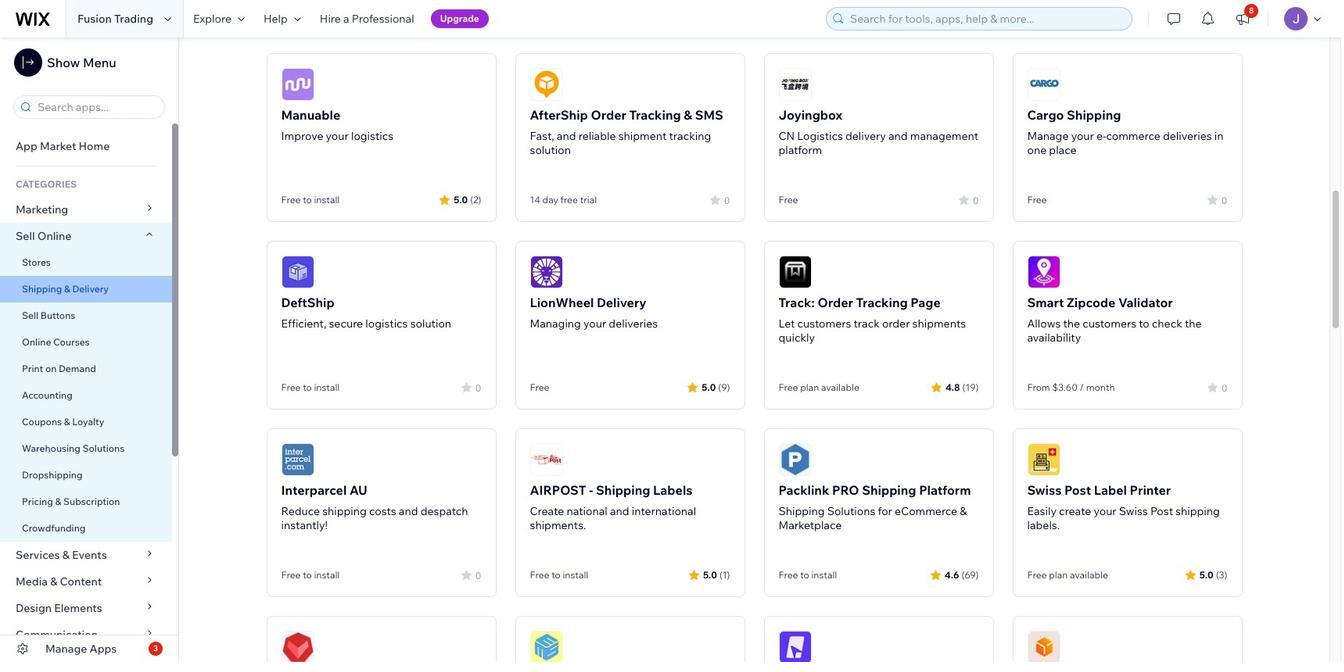Task type: describe. For each thing, give the bounding box(es) containing it.
tracking for &
[[630, 107, 681, 123]]

smart zipcode validator allows the customers to check the availability
[[1028, 295, 1202, 345]]

8
[[1250, 5, 1255, 16]]

quickly
[[779, 331, 815, 345]]

instantly!
[[281, 519, 328, 533]]

to for airpost - shipping labels
[[552, 570, 561, 581]]

0 for sms
[[725, 194, 731, 206]]

fusion trading
[[77, 12, 153, 26]]

easily
[[1028, 505, 1057, 519]]

5.0 for printer
[[1200, 569, 1214, 581]]

delivery inside lionwheel delivery managing your deliveries
[[597, 295, 647, 311]]

your inside manuable improve your logistics
[[326, 129, 349, 143]]

events
[[72, 549, 107, 563]]

reliable
[[579, 129, 616, 143]]

categories
[[16, 178, 77, 190]]

cargo
[[1028, 107, 1065, 123]]

lionwheel delivery logo image
[[530, 256, 563, 289]]

warehousing solutions
[[22, 443, 125, 455]]

hire a professional link
[[311, 0, 424, 38]]

fast,
[[530, 129, 555, 143]]

and inside airpost - shipping labels create national and international shipments.
[[610, 505, 630, 519]]

order for aftership
[[591, 107, 627, 123]]

au
[[350, 483, 368, 499]]

free down one
[[1028, 194, 1047, 206]]

(1)
[[720, 569, 731, 581]]

& for loyalty
[[64, 416, 70, 428]]

0 vertical spatial online
[[37, 229, 71, 243]]

free plan available for order
[[779, 382, 860, 394]]

online courses link
[[0, 329, 172, 356]]

free down managing
[[530, 382, 550, 394]]

free plan available for post
[[1028, 570, 1109, 581]]

accounting link
[[0, 383, 172, 409]]

create
[[530, 505, 564, 519]]

track
[[854, 317, 880, 331]]

market
[[40, 139, 76, 153]]

a
[[344, 12, 350, 26]]

services & events
[[16, 549, 107, 563]]

services
[[16, 549, 60, 563]]

shipping inside swiss post label printer easily create your swiss post shipping labels.
[[1176, 505, 1221, 519]]

upgrade button
[[431, 9, 489, 28]]

menu
[[83, 55, 116, 70]]

trial
[[580, 194, 597, 206]]

accounting
[[22, 390, 73, 401]]

shipments.
[[530, 519, 586, 533]]

manuable logo image
[[281, 68, 314, 101]]

1 vertical spatial online
[[22, 337, 51, 348]]

cn
[[779, 129, 795, 143]]

colissimo logo image
[[1028, 632, 1061, 663]]

shipping inside cargo shipping manage your e-commerce deliveries in one place
[[1068, 107, 1122, 123]]

warehousing solutions link
[[0, 436, 172, 463]]

prettydamnquick (pdq) logo image
[[779, 632, 812, 663]]

pricing & subscription
[[22, 496, 120, 508]]

improve
[[281, 129, 324, 143]]

design
[[16, 602, 52, 616]]

costs
[[369, 505, 397, 519]]

& inside the packlink pro shipping platform shipping solutions for ecommerce & marketplace
[[960, 505, 968, 519]]

free
[[561, 194, 578, 206]]

packlink
[[779, 483, 830, 499]]

shipping & delivery link
[[0, 276, 172, 303]]

airpost - shipping labels logo image
[[530, 444, 563, 477]]

buttons
[[41, 310, 75, 322]]

0 for e-
[[1222, 194, 1228, 206]]

deftship logo image
[[281, 256, 314, 289]]

customers for order
[[798, 317, 852, 331]]

show
[[47, 55, 80, 70]]

14 day free trial
[[530, 194, 597, 206]]

14
[[530, 194, 541, 206]]

marketing link
[[0, 196, 172, 223]]

for
[[878, 505, 893, 519]]

place
[[1050, 143, 1077, 157]]

your inside lionwheel delivery managing your deliveries
[[584, 317, 607, 331]]

e-marketplace services logo image
[[530, 632, 563, 663]]

(3)
[[1217, 569, 1228, 581]]

content
[[60, 575, 102, 589]]

media
[[16, 575, 48, 589]]

sell buttons link
[[0, 303, 172, 329]]

stores link
[[0, 250, 172, 276]]

(2)
[[470, 194, 482, 205]]

shipping inside airpost - shipping labels create national and international shipments.
[[596, 483, 651, 499]]

sell buttons
[[22, 310, 75, 322]]

5.0 for labels
[[703, 569, 718, 581]]

label
[[1095, 483, 1128, 499]]

free to install for pro
[[779, 570, 838, 581]]

show menu
[[47, 55, 116, 70]]

sell for sell buttons
[[22, 310, 38, 322]]

manage apps
[[45, 643, 117, 657]]

pro
[[833, 483, 860, 499]]

packlink pro shipping platform shipping solutions for ecommerce & marketplace
[[779, 483, 972, 533]]

efficient,
[[281, 317, 327, 331]]

install for improve
[[314, 194, 340, 206]]

solutions inside warehousing solutions link
[[83, 443, 125, 455]]

plan for swiss
[[1050, 570, 1068, 581]]

fusion
[[77, 12, 112, 26]]

available for order
[[822, 382, 860, 394]]

smart
[[1028, 295, 1065, 311]]

pricing
[[22, 496, 53, 508]]

to for interparcel au
[[303, 570, 312, 581]]

manuable
[[281, 107, 341, 123]]

deliveries inside cargo shipping manage your e-commerce deliveries in one place
[[1164, 129, 1213, 143]]

to for manuable
[[303, 194, 312, 206]]

crowdfunding
[[22, 523, 86, 535]]

coupons
[[22, 416, 62, 428]]

tracking
[[669, 129, 712, 143]]

trading
[[114, 12, 153, 26]]

(19)
[[963, 382, 979, 393]]

sidebar element
[[0, 38, 179, 663]]

free to install for -
[[530, 570, 589, 581]]

aftership order tracking & sms fast, and reliable shipment tracking solution
[[530, 107, 724, 157]]

free for track: order tracking page
[[779, 382, 799, 394]]

swiss post label printer easily create your swiss post shipping labels.
[[1028, 483, 1221, 533]]

1 vertical spatial swiss
[[1120, 505, 1149, 519]]

commerce
[[1107, 129, 1161, 143]]

to for packlink pro shipping platform
[[801, 570, 810, 581]]

management
[[911, 129, 979, 143]]

validator
[[1119, 295, 1174, 311]]

install for -
[[563, 570, 589, 581]]

secure
[[329, 317, 363, 331]]

swiss post label printer logo image
[[1028, 444, 1061, 477]]

solution inside aftership order tracking & sms fast, and reliable shipment tracking solution
[[530, 143, 571, 157]]

free for interparcel au
[[281, 570, 301, 581]]

joyingbox logo image
[[779, 68, 812, 101]]



Task type: vqa. For each thing, say whether or not it's contained in the screenshot.
Learn
no



Task type: locate. For each thing, give the bounding box(es) containing it.
availability
[[1028, 331, 1082, 345]]

order for track:
[[818, 295, 854, 311]]

plan for track:
[[801, 382, 820, 394]]

1 horizontal spatial plan
[[1050, 570, 1068, 581]]

pricing & subscription link
[[0, 489, 172, 516]]

shipment
[[619, 129, 667, 143]]

track: order tracking page let customers track order shipments quickly
[[779, 295, 967, 345]]

sms
[[695, 107, 724, 123]]

1 vertical spatial tracking
[[857, 295, 908, 311]]

deliveries inside lionwheel delivery managing your deliveries
[[609, 317, 658, 331]]

your inside cargo shipping manage your e-commerce deliveries in one place
[[1072, 129, 1095, 143]]

0 horizontal spatial customers
[[798, 317, 852, 331]]

delivery inside the sidebar element
[[72, 283, 109, 295]]

logistics inside deftship efficient, secure logistics solution
[[366, 317, 408, 331]]

shipping
[[323, 505, 367, 519], [1176, 505, 1221, 519]]

& for events
[[62, 549, 70, 563]]

free to install down instantly!
[[281, 570, 340, 581]]

logistics inside manuable improve your logistics
[[351, 129, 394, 143]]

shipping up for
[[863, 483, 917, 499]]

professional
[[352, 12, 414, 26]]

explore
[[193, 12, 232, 26]]

to down the efficient,
[[303, 382, 312, 394]]

free for packlink pro shipping platform
[[779, 570, 799, 581]]

airpost - shipping labels create national and international shipments.
[[530, 483, 697, 533]]

free to install for au
[[281, 570, 340, 581]]

to down marketplace
[[801, 570, 810, 581]]

to inside smart zipcode validator allows the customers to check the availability
[[1140, 317, 1150, 331]]

interparcel au logo image
[[281, 444, 314, 477]]

manage inside cargo shipping manage your e-commerce deliveries in one place
[[1028, 129, 1069, 143]]

& left sms
[[684, 107, 693, 123]]

posta logo image
[[281, 632, 314, 663]]

available
[[822, 382, 860, 394], [1071, 570, 1109, 581]]

1 horizontal spatial solutions
[[828, 505, 876, 519]]

0 horizontal spatial shipping
[[323, 505, 367, 519]]

order inside aftership order tracking & sms fast, and reliable shipment tracking solution
[[591, 107, 627, 123]]

online courses
[[22, 337, 90, 348]]

order
[[591, 107, 627, 123], [818, 295, 854, 311]]

solution inside deftship efficient, secure logistics solution
[[411, 317, 452, 331]]

4.6
[[945, 569, 960, 581]]

1 horizontal spatial manage
[[1028, 129, 1069, 143]]

free to install down "shipments."
[[530, 570, 589, 581]]

hire
[[320, 12, 341, 26]]

& left the loyalty
[[64, 416, 70, 428]]

and down aftership
[[557, 129, 576, 143]]

delivery right lionwheel
[[597, 295, 647, 311]]

1 shipping from the left
[[323, 505, 367, 519]]

logistics for manuable
[[351, 129, 394, 143]]

& for content
[[50, 575, 57, 589]]

0 horizontal spatial swiss
[[1028, 483, 1062, 499]]

0 horizontal spatial solution
[[411, 317, 452, 331]]

0 horizontal spatial post
[[1065, 483, 1092, 499]]

to down improve
[[303, 194, 312, 206]]

your down manuable
[[326, 129, 349, 143]]

solutions down the loyalty
[[83, 443, 125, 455]]

0 vertical spatial manage
[[1028, 129, 1069, 143]]

4.8
[[946, 382, 961, 393]]

1 vertical spatial deliveries
[[609, 317, 658, 331]]

and inside the interparcel au reduce shipping costs and despatch instantly!
[[399, 505, 418, 519]]

free down "shipments."
[[530, 570, 550, 581]]

plan down labels. at the bottom of the page
[[1050, 570, 1068, 581]]

solutions
[[83, 443, 125, 455], [828, 505, 876, 519]]

0 horizontal spatial solutions
[[83, 443, 125, 455]]

0 horizontal spatial the
[[1064, 317, 1081, 331]]

free to install down improve
[[281, 194, 340, 206]]

online up print
[[22, 337, 51, 348]]

logistics
[[351, 129, 394, 143], [366, 317, 408, 331]]

5.0 left (2)
[[454, 194, 468, 205]]

shipping up 5.0 (3)
[[1176, 505, 1221, 519]]

loyalty
[[72, 416, 104, 428]]

free down improve
[[281, 194, 301, 206]]

1 horizontal spatial tracking
[[857, 295, 908, 311]]

0 horizontal spatial order
[[591, 107, 627, 123]]

available down track
[[822, 382, 860, 394]]

1 vertical spatial solutions
[[828, 505, 876, 519]]

deliveries
[[1164, 129, 1213, 143], [609, 317, 658, 331]]

e-
[[1097, 129, 1107, 143]]

ecommerce
[[895, 505, 958, 519]]

0 for costs
[[476, 570, 482, 582]]

1 horizontal spatial deliveries
[[1164, 129, 1213, 143]]

install down marketplace
[[812, 570, 838, 581]]

free to install for efficient,
[[281, 382, 340, 394]]

1 the from the left
[[1064, 317, 1081, 331]]

sell left buttons
[[22, 310, 38, 322]]

reduce
[[281, 505, 320, 519]]

install down instantly!
[[314, 570, 340, 581]]

1 horizontal spatial order
[[818, 295, 854, 311]]

coupons & loyalty
[[22, 416, 104, 428]]

tracking inside track: order tracking page let customers track order shipments quickly
[[857, 295, 908, 311]]

5.0 for your
[[702, 382, 716, 393]]

solutions down pro
[[828, 505, 876, 519]]

1 horizontal spatial the
[[1186, 317, 1202, 331]]

manage inside the sidebar element
[[45, 643, 87, 657]]

delivery
[[846, 129, 887, 143]]

8 button
[[1226, 0, 1261, 38]]

4.8 (19)
[[946, 382, 979, 393]]

sell online link
[[0, 223, 172, 250]]

stores
[[22, 257, 51, 268]]

-
[[590, 483, 594, 499]]

design elements link
[[0, 596, 172, 622]]

your
[[326, 129, 349, 143], [1072, 129, 1095, 143], [584, 317, 607, 331], [1094, 505, 1117, 519]]

post down printer
[[1151, 505, 1174, 519]]

0 vertical spatial available
[[822, 382, 860, 394]]

solutions inside the packlink pro shipping platform shipping solutions for ecommerce & marketplace
[[828, 505, 876, 519]]

the right the allows at the top right of the page
[[1064, 317, 1081, 331]]

your inside swiss post label printer easily create your swiss post shipping labels.
[[1094, 505, 1117, 519]]

your left 'e-'
[[1072, 129, 1095, 143]]

0 horizontal spatial plan
[[801, 382, 820, 394]]

& for delivery
[[64, 283, 70, 295]]

free down the efficient,
[[281, 382, 301, 394]]

plan down quickly
[[801, 382, 820, 394]]

0 vertical spatial logistics
[[351, 129, 394, 143]]

the right check
[[1186, 317, 1202, 331]]

track:
[[779, 295, 815, 311]]

& for subscription
[[55, 496, 61, 508]]

1 horizontal spatial post
[[1151, 505, 1174, 519]]

0 for solution
[[476, 382, 482, 394]]

and inside joyingbox cn logistics delivery and management platform
[[889, 129, 908, 143]]

to for deftship
[[303, 382, 312, 394]]

manuable improve your logistics
[[281, 107, 394, 143]]

swiss down printer
[[1120, 505, 1149, 519]]

1 horizontal spatial shipping
[[1176, 505, 1221, 519]]

free down labels. at the bottom of the page
[[1028, 570, 1047, 581]]

deliveries right managing
[[609, 317, 658, 331]]

free to install
[[281, 194, 340, 206], [281, 382, 340, 394], [281, 570, 340, 581], [530, 570, 589, 581], [779, 570, 838, 581]]

allows
[[1028, 317, 1061, 331]]

one
[[1028, 143, 1047, 157]]

free plan available down quickly
[[779, 382, 860, 394]]

0 horizontal spatial free plan available
[[779, 382, 860, 394]]

1 vertical spatial logistics
[[366, 317, 408, 331]]

shipping inside the interparcel au reduce shipping costs and despatch instantly!
[[323, 505, 367, 519]]

install down secure
[[314, 382, 340, 394]]

1 horizontal spatial customers
[[1083, 317, 1137, 331]]

0 vertical spatial free plan available
[[779, 382, 860, 394]]

& inside "link"
[[64, 416, 70, 428]]

install for efficient,
[[314, 382, 340, 394]]

0 vertical spatial solutions
[[83, 443, 125, 455]]

install for au
[[314, 570, 340, 581]]

tracking up shipment
[[630, 107, 681, 123]]

sell up "stores"
[[16, 229, 35, 243]]

1 customers from the left
[[798, 317, 852, 331]]

tracking inside aftership order tracking & sms fast, and reliable shipment tracking solution
[[630, 107, 681, 123]]

shipping right -
[[596, 483, 651, 499]]

post
[[1065, 483, 1092, 499], [1151, 505, 1174, 519]]

and right national
[[610, 505, 630, 519]]

0 vertical spatial solution
[[530, 143, 571, 157]]

5.0 left (1)
[[703, 569, 718, 581]]

0 horizontal spatial delivery
[[72, 283, 109, 295]]

shipping down au
[[323, 505, 367, 519]]

logistics for deftship
[[366, 317, 408, 331]]

5.0 (9)
[[702, 382, 731, 393]]

manage left apps at bottom left
[[45, 643, 87, 657]]

free for deftship
[[281, 382, 301, 394]]

2 shipping from the left
[[1176, 505, 1221, 519]]

1 vertical spatial sell
[[22, 310, 38, 322]]

free down instantly!
[[281, 570, 301, 581]]

online down marketing
[[37, 229, 71, 243]]

0 vertical spatial tracking
[[630, 107, 681, 123]]

available down create
[[1071, 570, 1109, 581]]

aftership order tracking & sms logo image
[[530, 68, 563, 101]]

sell for sell online
[[16, 229, 35, 243]]

and right costs
[[399, 505, 418, 519]]

0 vertical spatial deliveries
[[1164, 129, 1213, 143]]

to down instantly!
[[303, 570, 312, 581]]

install for pro
[[812, 570, 838, 581]]

1 vertical spatial post
[[1151, 505, 1174, 519]]

install down improve
[[314, 194, 340, 206]]

order inside track: order tracking page let customers track order shipments quickly
[[818, 295, 854, 311]]

packlink pro shipping platform logo image
[[779, 444, 812, 477]]

crowdfunding link
[[0, 516, 172, 542]]

aftership
[[530, 107, 588, 123]]

shipping down packlink
[[779, 505, 825, 519]]

0 for and
[[973, 194, 979, 206]]

customers down zipcode
[[1083, 317, 1137, 331]]

logistics right improve
[[351, 129, 394, 143]]

logistics
[[798, 129, 843, 143]]

deftship efficient, secure logistics solution
[[281, 295, 452, 331]]

& right pricing
[[55, 496, 61, 508]]

free for manuable
[[281, 194, 301, 206]]

1 horizontal spatial free plan available
[[1028, 570, 1109, 581]]

interparcel au reduce shipping costs and despatch instantly!
[[281, 483, 468, 533]]

available for post
[[1071, 570, 1109, 581]]

demand
[[59, 363, 96, 375]]

free to install down marketplace
[[779, 570, 838, 581]]

& down platform
[[960, 505, 968, 519]]

customers down track:
[[798, 317, 852, 331]]

0 horizontal spatial available
[[822, 382, 860, 394]]

customers inside smart zipcode validator allows the customers to check the availability
[[1083, 317, 1137, 331]]

shipping
[[1068, 107, 1122, 123], [22, 283, 62, 295], [596, 483, 651, 499], [863, 483, 917, 499], [779, 505, 825, 519]]

joyingbox cn logistics delivery and management platform
[[779, 107, 979, 157]]

1 vertical spatial plan
[[1050, 570, 1068, 581]]

free down marketplace
[[779, 570, 799, 581]]

print on demand link
[[0, 356, 172, 383]]

5.0 left (3)
[[1200, 569, 1214, 581]]

your down label
[[1094, 505, 1117, 519]]

1 vertical spatial solution
[[411, 317, 452, 331]]

to down validator
[[1140, 317, 1150, 331]]

& up buttons
[[64, 283, 70, 295]]

app market home link
[[0, 133, 172, 160]]

Search apps... field
[[33, 96, 160, 118]]

on
[[45, 363, 57, 375]]

your down lionwheel
[[584, 317, 607, 331]]

manage
[[1028, 129, 1069, 143], [45, 643, 87, 657]]

shipments
[[913, 317, 967, 331]]

joyingbox
[[779, 107, 843, 123]]

0 vertical spatial plan
[[801, 382, 820, 394]]

media & content
[[16, 575, 102, 589]]

0 for the
[[1222, 382, 1228, 394]]

manage down cargo
[[1028, 129, 1069, 143]]

5.0 left (9)
[[702, 382, 716, 393]]

5.0 (3)
[[1200, 569, 1228, 581]]

free for swiss post label printer
[[1028, 570, 1047, 581]]

order up reliable
[[591, 107, 627, 123]]

2 customers from the left
[[1083, 317, 1137, 331]]

order
[[883, 317, 911, 331]]

1 horizontal spatial solution
[[530, 143, 571, 157]]

platform
[[920, 483, 972, 499]]

design elements
[[16, 602, 102, 616]]

0 horizontal spatial tracking
[[630, 107, 681, 123]]

and right delivery at the top right
[[889, 129, 908, 143]]

free for airpost - shipping labels
[[530, 570, 550, 581]]

cargo shipping logo image
[[1028, 68, 1061, 101]]

customers for zipcode
[[1083, 317, 1137, 331]]

communication
[[16, 628, 100, 643]]

& right media
[[50, 575, 57, 589]]

free down quickly
[[779, 382, 799, 394]]

4.6 (69)
[[945, 569, 979, 581]]

0 horizontal spatial manage
[[45, 643, 87, 657]]

free plan available down labels. at the bottom of the page
[[1028, 570, 1109, 581]]

smart zipcode validator logo image
[[1028, 256, 1061, 289]]

to
[[303, 194, 312, 206], [1140, 317, 1150, 331], [303, 382, 312, 394], [303, 570, 312, 581], [552, 570, 561, 581], [801, 570, 810, 581]]

interparcel
[[281, 483, 347, 499]]

1 horizontal spatial swiss
[[1120, 505, 1149, 519]]

0 vertical spatial sell
[[16, 229, 35, 243]]

zipcode
[[1068, 295, 1116, 311]]

1 vertical spatial order
[[818, 295, 854, 311]]

deliveries left in
[[1164, 129, 1213, 143]]

logistics right secure
[[366, 317, 408, 331]]

tracking for page
[[857, 295, 908, 311]]

& inside aftership order tracking & sms fast, and reliable shipment tracking solution
[[684, 107, 693, 123]]

upgrade
[[440, 13, 480, 24]]

1 vertical spatial free plan available
[[1028, 570, 1109, 581]]

post up create
[[1065, 483, 1092, 499]]

shipping inside the sidebar element
[[22, 283, 62, 295]]

0 vertical spatial swiss
[[1028, 483, 1062, 499]]

swiss up easily
[[1028, 483, 1062, 499]]

1 vertical spatial manage
[[45, 643, 87, 657]]

0 vertical spatial post
[[1065, 483, 1092, 499]]

free down platform
[[779, 194, 799, 206]]

order right track:
[[818, 295, 854, 311]]

Search for tools, apps, help & more... field
[[846, 8, 1128, 30]]

print on demand
[[22, 363, 96, 375]]

shipping down "stores"
[[22, 283, 62, 295]]

5.0 (2)
[[454, 194, 482, 205]]

courses
[[53, 337, 90, 348]]

0 vertical spatial order
[[591, 107, 627, 123]]

printer
[[1131, 483, 1172, 499]]

install down "shipments."
[[563, 570, 589, 581]]

0 horizontal spatial deliveries
[[609, 317, 658, 331]]

track: order tracking page logo image
[[779, 256, 812, 289]]

labels.
[[1028, 519, 1061, 533]]

dropshipping link
[[0, 463, 172, 489]]

1 vertical spatial available
[[1071, 570, 1109, 581]]

tracking up order
[[857, 295, 908, 311]]

international
[[632, 505, 697, 519]]

lionwheel
[[530, 295, 594, 311]]

& left events
[[62, 549, 70, 563]]

2 the from the left
[[1186, 317, 1202, 331]]

1 horizontal spatial available
[[1071, 570, 1109, 581]]

customers inside track: order tracking page let customers track order shipments quickly
[[798, 317, 852, 331]]

delivery down stores link
[[72, 283, 109, 295]]

free to install down the efficient,
[[281, 382, 340, 394]]

1 horizontal spatial delivery
[[597, 295, 647, 311]]

to down "shipments."
[[552, 570, 561, 581]]

5.0 for logistics
[[454, 194, 468, 205]]

free to install for improve
[[281, 194, 340, 206]]

and inside aftership order tracking & sms fast, and reliable shipment tracking solution
[[557, 129, 576, 143]]

delivery
[[72, 283, 109, 295], [597, 295, 647, 311]]

shipping up 'e-'
[[1068, 107, 1122, 123]]



